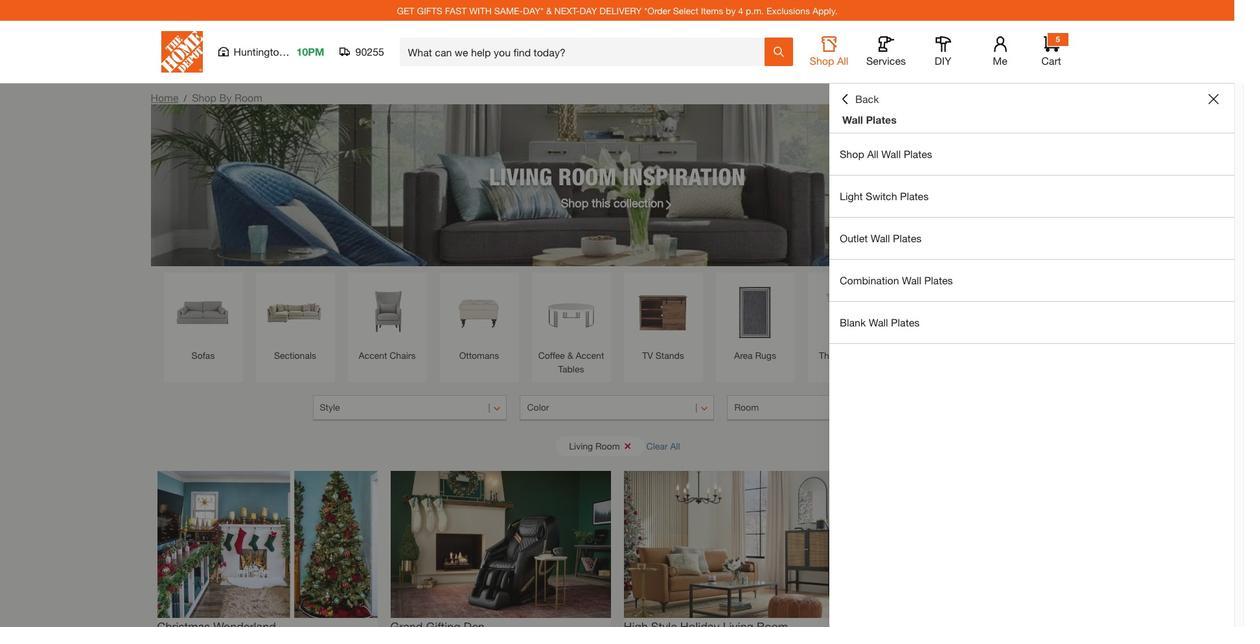 Task type: locate. For each thing, give the bounding box(es) containing it.
wall down back button
[[843, 113, 863, 126]]

2 horizontal spatial all
[[868, 148, 879, 160]]

shop right /
[[192, 91, 217, 104]]

p.m.
[[746, 5, 764, 16]]

accent inside the coffee & accent tables
[[576, 350, 604, 361]]

wall down wall plates
[[882, 148, 901, 160]]

light
[[840, 190, 863, 202]]

light switch plates link
[[830, 176, 1235, 217]]

accent left chairs
[[359, 350, 387, 361]]

pillows
[[847, 350, 876, 361]]

0 horizontal spatial living
[[489, 162, 552, 190]]

wall for combination
[[902, 274, 922, 287]]

tv
[[643, 350, 653, 361]]

0 horizontal spatial accent
[[359, 350, 387, 361]]

next-
[[555, 5, 580, 16]]

all for shop all
[[837, 54, 849, 67]]

accent chairs link
[[354, 279, 420, 362]]

wall right blank on the bottom of the page
[[869, 316, 889, 329]]

0 horizontal spatial &
[[546, 5, 552, 16]]

2 accent from the left
[[576, 350, 604, 361]]

shop inside button
[[810, 54, 835, 67]]

living room inspiration
[[489, 162, 746, 190]]

shop inside 'link'
[[840, 148, 865, 160]]

all up back button
[[837, 54, 849, 67]]

coffee & accent tables
[[538, 350, 604, 375]]

shop all wall plates link
[[830, 134, 1235, 175]]

living for living room
[[569, 440, 593, 452]]

sectionals image
[[262, 279, 328, 346]]

shop down apply. on the top right of page
[[810, 54, 835, 67]]

all
[[837, 54, 849, 67], [868, 148, 879, 160], [671, 440, 680, 452]]

sectionals
[[274, 350, 316, 361]]

all down wall plates
[[868, 148, 879, 160]]

get gifts fast with same-day* & next-day delivery *order select items by 4 p.m. exclusions apply.
[[397, 5, 838, 16]]

shop left this
[[561, 195, 589, 210]]

1 horizontal spatial accent
[[576, 350, 604, 361]]

0 horizontal spatial stretchy image image
[[157, 471, 378, 618]]

throw pillows image
[[815, 279, 881, 346]]

exclusions
[[767, 5, 810, 16]]

wall inside blank wall plates link
[[869, 316, 889, 329]]

inspiration
[[623, 162, 746, 190]]

sectionals link
[[262, 279, 328, 362]]

plates
[[866, 113, 897, 126], [904, 148, 933, 160], [900, 190, 929, 202], [893, 232, 922, 244], [925, 274, 953, 287], [891, 316, 920, 329]]

1 horizontal spatial all
[[837, 54, 849, 67]]

2 stretchy image image from the left
[[391, 471, 611, 618]]

blank wall plates
[[840, 316, 920, 329]]

living
[[489, 162, 552, 190], [569, 440, 593, 452]]

room right by
[[235, 91, 262, 104]]

0 vertical spatial all
[[837, 54, 849, 67]]

& right day*
[[546, 5, 552, 16]]

by
[[726, 5, 736, 16]]

living inside living room button
[[569, 440, 593, 452]]

room up this
[[558, 162, 617, 190]]

outlet wall plates
[[840, 232, 922, 244]]

plates for combination wall plates
[[925, 274, 953, 287]]

same-
[[494, 5, 523, 16]]

tv stands image
[[630, 279, 697, 346]]

blank
[[840, 316, 866, 329]]

home link
[[151, 91, 179, 104]]

day*
[[523, 5, 544, 16]]

room down area in the bottom of the page
[[735, 402, 759, 413]]

menu
[[830, 134, 1235, 344]]

color
[[527, 402, 549, 413]]

1 vertical spatial &
[[568, 350, 573, 361]]

& up tables
[[568, 350, 573, 361]]

1 vertical spatial all
[[868, 148, 879, 160]]

me
[[993, 54, 1008, 67]]

plates inside 'link'
[[925, 274, 953, 287]]

wall
[[843, 113, 863, 126], [882, 148, 901, 160], [871, 232, 890, 244], [902, 274, 922, 287], [869, 316, 889, 329]]

room button
[[728, 395, 922, 421]]

What can we help you find today? search field
[[408, 38, 764, 65]]

3 stretchy image image from the left
[[624, 471, 844, 618]]

accent
[[359, 350, 387, 361], [576, 350, 604, 361]]

living room
[[569, 440, 620, 452]]

accent up tables
[[576, 350, 604, 361]]

2 vertical spatial all
[[671, 440, 680, 452]]

color button
[[520, 395, 715, 421]]

&
[[546, 5, 552, 16], [568, 350, 573, 361]]

gifts
[[417, 5, 443, 16]]

back
[[856, 93, 879, 105]]

wall right outlet at the right top
[[871, 232, 890, 244]]

all right clear
[[671, 440, 680, 452]]

throw
[[819, 350, 845, 361]]

delivery
[[600, 5, 642, 16]]

shop down wall plates
[[840, 148, 865, 160]]

wall inside combination wall plates 'link'
[[902, 274, 922, 287]]

day
[[580, 5, 597, 16]]

wall inside shop all wall plates 'link'
[[882, 148, 901, 160]]

wall inside 'outlet wall plates' link
[[871, 232, 890, 244]]

0 vertical spatial living
[[489, 162, 552, 190]]

shop this collection link
[[561, 194, 674, 212]]

services
[[867, 54, 906, 67]]

sofas link
[[170, 279, 236, 362]]

wall right combination
[[902, 274, 922, 287]]

home / shop by room
[[151, 91, 262, 104]]

1 vertical spatial living
[[569, 440, 593, 452]]

2 horizontal spatial stretchy image image
[[624, 471, 844, 618]]

ottomans
[[459, 350, 499, 361]]

tv stands link
[[630, 279, 697, 362]]

area rugs image
[[722, 279, 789, 346]]

all inside 'link'
[[868, 148, 879, 160]]

1 horizontal spatial stretchy image image
[[391, 471, 611, 618]]

shop for shop all
[[810, 54, 835, 67]]

outlet wall plates link
[[830, 218, 1235, 259]]

1 horizontal spatial living
[[569, 440, 593, 452]]

ottomans image
[[446, 279, 512, 346]]

throw pillows
[[819, 350, 876, 361]]

0 horizontal spatial all
[[671, 440, 680, 452]]

stretchy image image
[[157, 471, 378, 618], [391, 471, 611, 618], [624, 471, 844, 618]]

accent chairs
[[359, 350, 416, 361]]

room
[[235, 91, 262, 104], [558, 162, 617, 190], [735, 402, 759, 413], [596, 440, 620, 452]]

1 horizontal spatial &
[[568, 350, 573, 361]]

0 vertical spatial &
[[546, 5, 552, 16]]

home
[[151, 91, 179, 104]]

the home depot logo image
[[161, 31, 203, 73]]

shop
[[810, 54, 835, 67], [192, 91, 217, 104], [840, 148, 865, 160], [561, 195, 589, 210]]



Task type: vqa. For each thing, say whether or not it's contained in the screenshot.
Accent Chairs
yes



Task type: describe. For each thing, give the bounding box(es) containing it.
wall for outlet
[[871, 232, 890, 244]]

area
[[735, 350, 753, 361]]

90255 button
[[340, 45, 385, 58]]

get
[[397, 5, 415, 16]]

clear all button
[[647, 434, 680, 458]]

fast
[[445, 5, 467, 16]]

ottomans link
[[446, 279, 512, 362]]

by
[[219, 91, 232, 104]]

living room button
[[556, 437, 645, 456]]

collection
[[614, 195, 664, 210]]

clear all
[[647, 440, 680, 452]]

this
[[592, 195, 611, 210]]

shop all button
[[809, 36, 850, 67]]

1 stretchy image image from the left
[[157, 471, 378, 618]]

shop this collection
[[561, 195, 664, 210]]

back button
[[840, 93, 879, 106]]

wall plates
[[843, 113, 897, 126]]

diy button
[[923, 36, 964, 67]]

1 accent from the left
[[359, 350, 387, 361]]

combination wall plates link
[[830, 260, 1235, 301]]

90255
[[356, 45, 384, 58]]

feedback link image
[[1227, 219, 1245, 289]]

all for clear all
[[671, 440, 680, 452]]

combination
[[840, 274, 900, 287]]

drawer close image
[[1209, 94, 1219, 104]]

huntington
[[234, 45, 285, 58]]

combination wall plates
[[840, 274, 953, 287]]

menu containing shop all wall plates
[[830, 134, 1235, 344]]

park
[[288, 45, 309, 58]]

sofas
[[192, 350, 215, 361]]

throw pillows link
[[815, 279, 881, 362]]

curtains & drapes image
[[999, 279, 1065, 346]]

throw blankets image
[[907, 279, 973, 346]]

all for shop all wall plates
[[868, 148, 879, 160]]

coffee
[[538, 350, 565, 361]]

cart
[[1042, 54, 1062, 67]]

10pm
[[297, 45, 324, 58]]

tables
[[558, 364, 584, 375]]

select
[[673, 5, 699, 16]]

blank wall plates link
[[830, 302, 1235, 344]]

stands
[[656, 350, 684, 361]]

light switch plates
[[840, 190, 929, 202]]

area rugs
[[735, 350, 777, 361]]

apply.
[[813, 5, 838, 16]]

items
[[701, 5, 724, 16]]

wall for blank
[[869, 316, 889, 329]]

coffee & accent tables image
[[538, 279, 604, 346]]

room down color button at the bottom of page
[[596, 440, 620, 452]]

area rugs link
[[722, 279, 789, 362]]

5
[[1056, 34, 1060, 44]]

*order
[[645, 5, 671, 16]]

shop all
[[810, 54, 849, 67]]

style
[[320, 402, 340, 413]]

rugs
[[756, 350, 777, 361]]

me button
[[980, 36, 1021, 67]]

4
[[739, 5, 744, 16]]

services button
[[866, 36, 907, 67]]

with
[[469, 5, 492, 16]]

/
[[184, 93, 187, 104]]

cart 5
[[1042, 34, 1062, 67]]

accent chairs image
[[354, 279, 420, 346]]

& inside the coffee & accent tables
[[568, 350, 573, 361]]

tv stands
[[643, 350, 684, 361]]

sofas image
[[170, 279, 236, 346]]

coffee & accent tables link
[[538, 279, 604, 376]]

switch
[[866, 190, 898, 202]]

clear
[[647, 440, 668, 452]]

shop for shop all wall plates
[[840, 148, 865, 160]]

diy
[[935, 54, 952, 67]]

plates for outlet wall plates
[[893, 232, 922, 244]]

huntington park
[[234, 45, 309, 58]]

style button
[[313, 395, 507, 421]]

chairs
[[390, 350, 416, 361]]

outlet
[[840, 232, 868, 244]]

shop for shop this collection
[[561, 195, 589, 210]]

plates for light switch plates
[[900, 190, 929, 202]]

plates for blank wall plates
[[891, 316, 920, 329]]

shop all wall plates
[[840, 148, 933, 160]]

living for living room inspiration
[[489, 162, 552, 190]]



